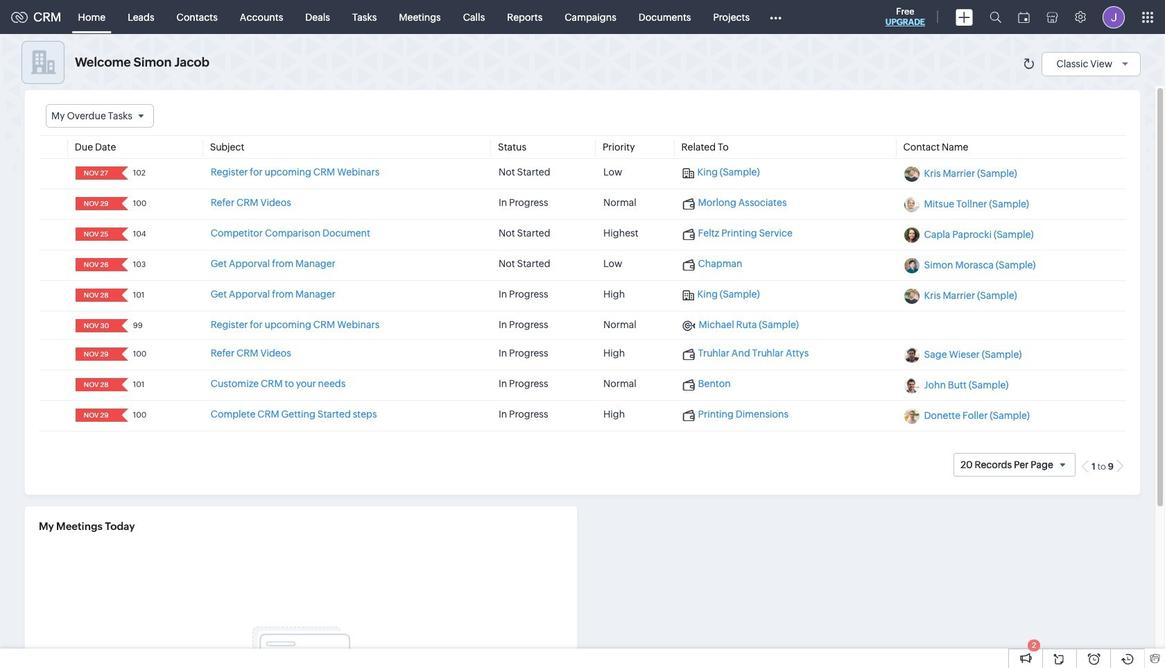Task type: vqa. For each thing, say whether or not it's contained in the screenshot.
Channels image
no



Task type: locate. For each thing, give the bounding box(es) containing it.
profile image
[[1104, 6, 1126, 28]]

profile element
[[1095, 0, 1134, 34]]

create menu image
[[956, 9, 974, 25]]

create menu element
[[948, 0, 982, 34]]

calendar image
[[1019, 11, 1031, 23]]

logo image
[[11, 11, 28, 23]]

None field
[[46, 104, 154, 128], [80, 167, 112, 180], [80, 197, 112, 210], [80, 228, 112, 241], [80, 258, 112, 271], [80, 289, 112, 302], [80, 319, 112, 333], [80, 348, 112, 361], [80, 378, 112, 392], [80, 409, 112, 422], [46, 104, 154, 128], [80, 167, 112, 180], [80, 197, 112, 210], [80, 228, 112, 241], [80, 258, 112, 271], [80, 289, 112, 302], [80, 319, 112, 333], [80, 348, 112, 361], [80, 378, 112, 392], [80, 409, 112, 422]]



Task type: describe. For each thing, give the bounding box(es) containing it.
search element
[[982, 0, 1011, 34]]

search image
[[990, 11, 1002, 23]]

Other Modules field
[[761, 6, 791, 28]]



